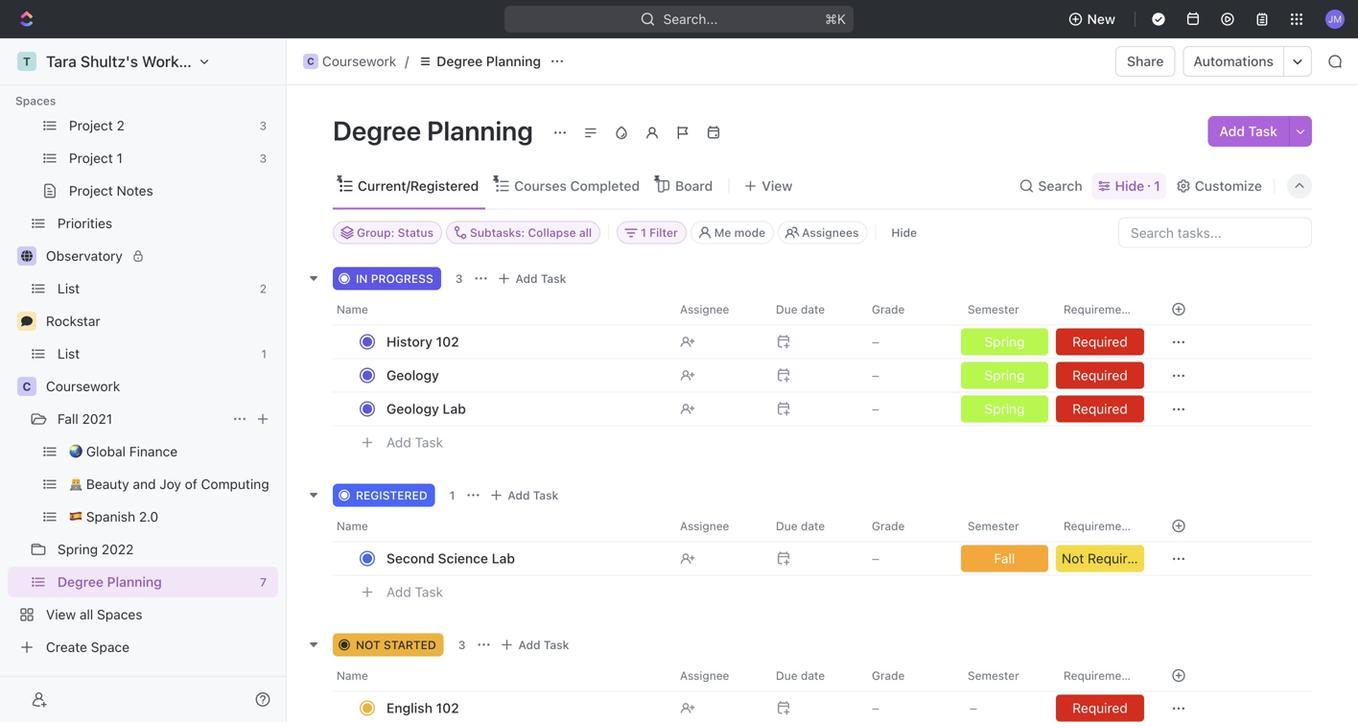 Task type: describe. For each thing, give the bounding box(es) containing it.
/
[[405, 53, 409, 69]]

planning inside sidebar navigation
[[107, 574, 162, 590]]

– for second
[[872, 551, 880, 566]]

customize
[[1195, 178, 1262, 194]]

second science lab
[[387, 551, 515, 566]]

tree inside sidebar navigation
[[8, 0, 278, 663]]

1 requirement? from the top
[[1064, 303, 1138, 316]]

spring button for lab
[[957, 392, 1052, 426]]

2022
[[102, 541, 134, 557]]

c for c coursework /
[[307, 56, 314, 67]]

1 due date from the top
[[776, 303, 825, 316]]

spaces inside view all spaces link
[[97, 607, 142, 623]]

assignee button for second science lab
[[669, 511, 764, 541]]

project 1 link
[[69, 143, 252, 174]]

spring for geology
[[985, 367, 1025, 383]]

– button for history
[[860, 325, 956, 359]]

history 102
[[387, 334, 459, 350]]

1 grade from the top
[[872, 303, 905, 316]]

jm button
[[1320, 4, 1351, 35]]

task down geology lab
[[415, 435, 443, 451]]

group: status
[[357, 226, 434, 239]]

add task button up customize
[[1208, 116, 1289, 147]]

status
[[398, 226, 434, 239]]

global
[[86, 444, 126, 459]]

1 horizontal spatial coursework
[[322, 53, 396, 69]]

english 102 link
[[382, 694, 665, 722]]

task up second science lab link
[[533, 489, 559, 502]]

not required button
[[1052, 541, 1148, 576]]

courses
[[514, 178, 567, 194]]

jm
[[1328, 13, 1342, 24]]

👨‍💻 beauty and joy of computing
[[69, 476, 269, 492]]

workspace
[[142, 52, 222, 71]]

project for project 1
[[69, 150, 113, 166]]

project 1
[[69, 150, 123, 166]]

observatory link
[[46, 241, 274, 271]]

globe image
[[21, 250, 33, 262]]

🌏 global finance link
[[69, 436, 274, 467]]

coursework link
[[46, 371, 274, 402]]

hide for hide 1
[[1115, 178, 1145, 194]]

me mode button
[[690, 221, 774, 244]]

0 horizontal spatial spaces
[[15, 94, 56, 107]]

semester for in progress
[[968, 303, 1019, 316]]

hide button
[[884, 221, 925, 244]]

required for geology
[[1073, 401, 1128, 417]]

rockstar link
[[46, 306, 274, 337]]

1 date from the top
[[801, 303, 825, 316]]

view button
[[737, 173, 799, 200]]

0 horizontal spatial 2
[[117, 118, 125, 133]]

name for in progress
[[337, 303, 368, 316]]

1 requirement? button from the top
[[1052, 294, 1148, 325]]

fall button
[[957, 541, 1052, 576]]

create
[[46, 639, 87, 655]]

comment image
[[21, 316, 33, 327]]

geology lab
[[387, 401, 466, 417]]

fall 2021 link
[[58, 404, 224, 435]]

add task down subtasks: collapse all
[[516, 272, 566, 285]]

current/registered link
[[354, 173, 479, 200]]

1 assignee from the top
[[680, 303, 729, 316]]

due for fall
[[776, 519, 798, 533]]

courses completed link
[[511, 173, 640, 200]]

add task button up english 102 link
[[495, 634, 577, 657]]

1 vertical spatial 2
[[260, 282, 267, 295]]

1 vertical spatial degree planning
[[333, 115, 539, 146]]

– button for english
[[860, 691, 956, 722]]

project 2 link
[[69, 110, 252, 141]]

name button for 1
[[333, 511, 669, 541]]

– button for second
[[860, 541, 956, 576]]

1 horizontal spatial coursework, , element
[[303, 54, 318, 69]]

create space
[[46, 639, 129, 655]]

0 vertical spatial lab
[[443, 401, 466, 417]]

of
[[185, 476, 197, 492]]

finance
[[129, 444, 178, 459]]

0 horizontal spatial coursework, , element
[[17, 377, 36, 396]]

fall for fall 2021
[[58, 411, 78, 427]]

add down second
[[387, 584, 411, 600]]

courses completed
[[514, 178, 640, 194]]

current/registered
[[358, 178, 479, 194]]

spring for history 102
[[985, 334, 1025, 350]]

add task down second
[[387, 584, 443, 600]]

1 horizontal spatial lab
[[492, 551, 515, 566]]

add task up customize
[[1220, 123, 1278, 139]]

name button for 3
[[333, 294, 669, 325]]

required button for geology
[[1052, 392, 1148, 426]]

geology lab link
[[382, 395, 665, 423]]

add up english 102 link
[[518, 638, 541, 652]]

👨‍💻 beauty and joy of computing link
[[69, 469, 274, 500]]

notes
[[117, 183, 153, 199]]

coursework inside sidebar navigation
[[46, 378, 120, 394]]

filter
[[650, 226, 678, 239]]

1 horizontal spatial degree planning link
[[413, 50, 546, 73]]

3 name button from the top
[[333, 660, 669, 691]]

2 spring button from the top
[[957, 358, 1052, 393]]

subtasks: collapse all
[[470, 226, 592, 239]]

science
[[438, 551, 488, 566]]

group:
[[357, 226, 395, 239]]

view for view all spaces
[[46, 607, 76, 623]]

collapse
[[528, 226, 576, 239]]

tara
[[46, 52, 77, 71]]

progress
[[371, 272, 433, 285]]

due date for fall
[[776, 519, 825, 533]]

add down subtasks: collapse all
[[516, 272, 538, 285]]

beauty
[[86, 476, 129, 492]]

in
[[356, 272, 368, 285]]

requirement? for not required
[[1064, 519, 1138, 533]]

add task button down subtasks: collapse all
[[493, 267, 574, 290]]

geology link
[[382, 362, 665, 389]]

2.0
[[139, 509, 158, 525]]

date for –
[[801, 669, 825, 682]]

1 grade button from the top
[[860, 294, 956, 325]]

add down geology lab
[[387, 435, 411, 451]]

1 inside '1 filter' dropdown button
[[641, 226, 646, 239]]

not required
[[1062, 551, 1143, 566]]

2 required button from the top
[[1052, 358, 1148, 393]]

priorities link
[[58, 208, 274, 239]]

history
[[387, 334, 433, 350]]

hide for hide
[[891, 226, 917, 239]]

assignees button
[[778, 221, 868, 244]]

0 vertical spatial degree planning
[[437, 53, 541, 69]]

assignee button for english 102
[[669, 660, 764, 691]]

🇪🇸
[[69, 509, 82, 525]]

1 filter
[[641, 226, 678, 239]]

share
[[1127, 53, 1164, 69]]

task up english 102 link
[[544, 638, 569, 652]]

🌏
[[69, 444, 82, 459]]

semester button for progress
[[956, 294, 1052, 325]]

– for geology
[[872, 401, 880, 417]]

and
[[133, 476, 156, 492]]

1 horizontal spatial degree
[[333, 115, 421, 146]]

1 assignee button from the top
[[669, 294, 764, 325]]

projects link
[[58, 78, 224, 108]]

registered
[[356, 489, 427, 502]]

requirement? button for not required
[[1052, 511, 1148, 541]]

– button
[[957, 691, 1052, 722]]

spring 2022
[[58, 541, 134, 557]]

board link
[[672, 173, 713, 200]]

1 due date button from the top
[[764, 294, 860, 325]]

– for history
[[872, 334, 880, 350]]

automations
[[1194, 53, 1274, 69]]

me mode
[[714, 226, 766, 239]]

history 102 link
[[382, 328, 665, 356]]

second science lab link
[[382, 545, 665, 573]]



Task type: vqa. For each thing, say whether or not it's contained in the screenshot.
And
yes



Task type: locate. For each thing, give the bounding box(es) containing it.
lab
[[443, 401, 466, 417], [492, 551, 515, 566]]

grade for fall
[[872, 519, 905, 533]]

list link for 1
[[58, 339, 254, 369]]

project up the project 1 in the top left of the page
[[69, 118, 113, 133]]

0 vertical spatial spaces
[[15, 94, 56, 107]]

1 vertical spatial semester button
[[956, 511, 1052, 541]]

search button
[[1013, 173, 1088, 200]]

1 vertical spatial assignee
[[680, 519, 729, 533]]

semester for not started
[[968, 669, 1019, 682]]

2 geology from the top
[[387, 401, 439, 417]]

0 vertical spatial project
[[69, 118, 113, 133]]

add up second science lab link
[[508, 489, 530, 502]]

name button up second science lab link
[[333, 511, 669, 541]]

1 vertical spatial planning
[[427, 115, 533, 146]]

1 vertical spatial name button
[[333, 511, 669, 541]]

add up customize
[[1220, 123, 1245, 139]]

1 – button from the top
[[860, 325, 956, 359]]

list link
[[58, 273, 252, 304], [58, 339, 254, 369]]

5 – button from the top
[[860, 691, 956, 722]]

2 vertical spatial grade button
[[860, 660, 956, 691]]

1 horizontal spatial c
[[307, 56, 314, 67]]

0 vertical spatial hide
[[1115, 178, 1145, 194]]

list link for 2
[[58, 273, 252, 304]]

view up create
[[46, 607, 76, 623]]

3 semester from the top
[[968, 669, 1019, 682]]

1 horizontal spatial view
[[762, 178, 793, 194]]

fall inside tree
[[58, 411, 78, 427]]

coursework, , element
[[303, 54, 318, 69], [17, 377, 36, 396]]

2 vertical spatial degree
[[58, 574, 104, 590]]

1 horizontal spatial hide
[[1115, 178, 1145, 194]]

2 semester button from the top
[[956, 511, 1052, 541]]

3 required button from the top
[[1052, 392, 1148, 426]]

0 horizontal spatial fall
[[58, 411, 78, 427]]

1 vertical spatial geology
[[387, 401, 439, 417]]

0 vertical spatial planning
[[486, 53, 541, 69]]

3 semester button from the top
[[956, 660, 1052, 691]]

c
[[307, 56, 314, 67], [23, 380, 31, 393]]

3 requirement? button from the top
[[1052, 660, 1148, 691]]

⌘k
[[825, 11, 846, 27]]

date for fall
[[801, 519, 825, 533]]

spring button
[[957, 325, 1052, 359], [957, 358, 1052, 393], [957, 392, 1052, 426]]

2 vertical spatial name
[[337, 669, 368, 682]]

view button
[[737, 164, 799, 209]]

7
[[260, 576, 267, 589]]

1 name from the top
[[337, 303, 368, 316]]

1 vertical spatial grade
[[872, 519, 905, 533]]

– button
[[860, 325, 956, 359], [860, 358, 956, 393], [860, 392, 956, 426], [860, 541, 956, 576], [860, 691, 956, 722]]

add
[[1220, 123, 1245, 139], [516, 272, 538, 285], [387, 435, 411, 451], [508, 489, 530, 502], [387, 584, 411, 600], [518, 638, 541, 652]]

hide
[[1115, 178, 1145, 194], [891, 226, 917, 239]]

requirement? for required
[[1064, 669, 1138, 682]]

assignee for second science lab
[[680, 519, 729, 533]]

degree up current/registered link
[[333, 115, 421, 146]]

2 grade button from the top
[[860, 511, 956, 541]]

3 due date from the top
[[776, 669, 825, 682]]

spring inside sidebar navigation
[[58, 541, 98, 557]]

3 assignee from the top
[[680, 669, 729, 682]]

list link down rockstar link
[[58, 339, 254, 369]]

0 vertical spatial fall
[[58, 411, 78, 427]]

project down the project 1 in the top left of the page
[[69, 183, 113, 199]]

2 vertical spatial degree planning
[[58, 574, 162, 590]]

0 horizontal spatial view
[[46, 607, 76, 623]]

1 vertical spatial due date button
[[764, 511, 860, 541]]

1 semester button from the top
[[956, 294, 1052, 325]]

2 vertical spatial date
[[801, 669, 825, 682]]

search...
[[663, 11, 718, 27]]

degree planning link down spring 2022 link
[[58, 567, 252, 598]]

not
[[1062, 551, 1084, 566]]

3 date from the top
[[801, 669, 825, 682]]

1 horizontal spatial all
[[579, 226, 592, 239]]

geology for geology
[[387, 367, 439, 383]]

due date for –
[[776, 669, 825, 682]]

2 due from the top
[[776, 519, 798, 533]]

2 vertical spatial requirement? button
[[1052, 660, 1148, 691]]

view all spaces link
[[8, 599, 274, 630]]

project inside project notes link
[[69, 183, 113, 199]]

all up the create space
[[80, 607, 93, 623]]

0 horizontal spatial coursework
[[46, 378, 120, 394]]

0 vertical spatial degree planning link
[[413, 50, 546, 73]]

0 vertical spatial grade button
[[860, 294, 956, 325]]

grade button
[[860, 294, 956, 325], [860, 511, 956, 541], [860, 660, 956, 691]]

3 requirement? from the top
[[1064, 669, 1138, 682]]

2 vertical spatial project
[[69, 183, 113, 199]]

required for history
[[1073, 334, 1128, 350]]

list up rockstar at the left top
[[58, 281, 80, 296]]

0 vertical spatial view
[[762, 178, 793, 194]]

tara shultz's workspace
[[46, 52, 222, 71]]

1 102 from the top
[[436, 334, 459, 350]]

degree planning right /
[[437, 53, 541, 69]]

1 required button from the top
[[1052, 325, 1148, 359]]

0 vertical spatial list link
[[58, 273, 252, 304]]

add task down geology lab
[[387, 435, 443, 451]]

list link up rockstar link
[[58, 273, 252, 304]]

project for project notes
[[69, 183, 113, 199]]

rockstar
[[46, 313, 100, 329]]

0 vertical spatial due
[[776, 303, 798, 316]]

planning
[[486, 53, 541, 69], [427, 115, 533, 146], [107, 574, 162, 590]]

task down collapse
[[541, 272, 566, 285]]

2 vertical spatial assignee button
[[669, 660, 764, 691]]

due date button for –
[[764, 660, 860, 691]]

👨‍💻
[[69, 476, 82, 492]]

3 name from the top
[[337, 669, 368, 682]]

in progress
[[356, 272, 433, 285]]

add task up second science lab link
[[508, 489, 559, 502]]

1 vertical spatial degree
[[333, 115, 421, 146]]

add task button up second science lab link
[[485, 484, 566, 507]]

grade button for fall
[[860, 511, 956, 541]]

list down rockstar at the left top
[[58, 346, 80, 362]]

assignee for english 102
[[680, 669, 729, 682]]

spanish
[[86, 509, 135, 525]]

– button for geology
[[860, 392, 956, 426]]

0 vertical spatial degree
[[437, 53, 483, 69]]

0 vertical spatial requirement? button
[[1052, 294, 1148, 325]]

board
[[675, 178, 713, 194]]

1 vertical spatial c
[[23, 380, 31, 393]]

0 vertical spatial semester button
[[956, 294, 1052, 325]]

fall left the 2021
[[58, 411, 78, 427]]

english 102
[[387, 700, 459, 716]]

1 vertical spatial view
[[46, 607, 76, 623]]

3 spring button from the top
[[957, 392, 1052, 426]]

2 semester from the top
[[968, 519, 1019, 533]]

completed
[[570, 178, 640, 194]]

2 vertical spatial name button
[[333, 660, 669, 691]]

4 required button from the top
[[1052, 691, 1148, 722]]

degree inside sidebar navigation
[[58, 574, 104, 590]]

0 horizontal spatial c
[[23, 380, 31, 393]]

1 vertical spatial fall
[[994, 551, 1015, 566]]

2 requirement? from the top
[[1064, 519, 1138, 533]]

2 vertical spatial due date button
[[764, 660, 860, 691]]

not started
[[356, 638, 436, 652]]

– inside – dropdown button
[[970, 700, 977, 716]]

2 due date button from the top
[[764, 511, 860, 541]]

1 vertical spatial project
[[69, 150, 113, 166]]

1 name button from the top
[[333, 294, 669, 325]]

2 – button from the top
[[860, 358, 956, 393]]

list for 1
[[58, 346, 80, 362]]

0 horizontal spatial lab
[[443, 401, 466, 417]]

degree up view all spaces
[[58, 574, 104, 590]]

hide right search
[[1115, 178, 1145, 194]]

semester button
[[956, 294, 1052, 325], [956, 511, 1052, 541], [956, 660, 1052, 691]]

0 horizontal spatial degree planning link
[[58, 567, 252, 598]]

0 horizontal spatial hide
[[891, 226, 917, 239]]

priorities
[[58, 215, 112, 231]]

lab down "history 102"
[[443, 401, 466, 417]]

2 assignee from the top
[[680, 519, 729, 533]]

fall inside dropdown button
[[994, 551, 1015, 566]]

1 vertical spatial requirement? button
[[1052, 511, 1148, 541]]

1 vertical spatial degree planning link
[[58, 567, 252, 598]]

project 2
[[69, 118, 125, 133]]

share button
[[1116, 46, 1175, 77]]

task down second
[[415, 584, 443, 600]]

c coursework /
[[307, 53, 409, 69]]

Search tasks... text field
[[1119, 218, 1311, 247]]

0 horizontal spatial all
[[80, 607, 93, 623]]

date
[[801, 303, 825, 316], [801, 519, 825, 533], [801, 669, 825, 682]]

1 vertical spatial assignee button
[[669, 511, 764, 541]]

spaces down t
[[15, 94, 56, 107]]

spaces
[[15, 94, 56, 107], [97, 607, 142, 623]]

1 due from the top
[[776, 303, 798, 316]]

task up customize
[[1249, 123, 1278, 139]]

1 vertical spatial due date
[[776, 519, 825, 533]]

0 vertical spatial 2
[[117, 118, 125, 133]]

1 vertical spatial lab
[[492, 551, 515, 566]]

required inside not required 'dropdown button'
[[1088, 551, 1143, 566]]

1 vertical spatial coursework, , element
[[17, 377, 36, 396]]

3 due from the top
[[776, 669, 798, 682]]

0 vertical spatial name
[[337, 303, 368, 316]]

not
[[356, 638, 381, 652]]

project for project 2
[[69, 118, 113, 133]]

assignee button
[[669, 294, 764, 325], [669, 511, 764, 541], [669, 660, 764, 691]]

hide 1
[[1115, 178, 1160, 194]]

3 – button from the top
[[860, 392, 956, 426]]

2021
[[82, 411, 112, 427]]

3 assignee button from the top
[[669, 660, 764, 691]]

1 vertical spatial hide
[[891, 226, 917, 239]]

degree planning inside sidebar navigation
[[58, 574, 162, 590]]

2 vertical spatial due
[[776, 669, 798, 682]]

1 vertical spatial list link
[[58, 339, 254, 369]]

0 vertical spatial due date
[[776, 303, 825, 316]]

2 vertical spatial semester button
[[956, 660, 1052, 691]]

1 list from the top
[[58, 281, 80, 296]]

4 – button from the top
[[860, 541, 956, 576]]

view inside sidebar navigation
[[46, 607, 76, 623]]

2 assignee button from the top
[[669, 511, 764, 541]]

view all spaces
[[46, 607, 142, 623]]

2 project from the top
[[69, 150, 113, 166]]

2 vertical spatial requirement?
[[1064, 669, 1138, 682]]

spaces up the space
[[97, 607, 142, 623]]

geology inside geology lab link
[[387, 401, 439, 417]]

space
[[91, 639, 129, 655]]

joy
[[159, 476, 181, 492]]

due for –
[[776, 669, 798, 682]]

tree containing projects
[[8, 0, 278, 663]]

2 grade from the top
[[872, 519, 905, 533]]

3 grade from the top
[[872, 669, 905, 682]]

0 vertical spatial semester
[[968, 303, 1019, 316]]

name down registered
[[337, 519, 368, 533]]

name button up english 102 link
[[333, 660, 669, 691]]

102 right english at the left of the page
[[436, 700, 459, 716]]

assignees
[[802, 226, 859, 239]]

grade for –
[[872, 669, 905, 682]]

required button for english
[[1052, 691, 1148, 722]]

add task
[[1220, 123, 1278, 139], [516, 272, 566, 285], [387, 435, 443, 451], [508, 489, 559, 502], [387, 584, 443, 600], [518, 638, 569, 652]]

project inside project 2 link
[[69, 118, 113, 133]]

🇪🇸 spanish 2.0
[[69, 509, 158, 525]]

3 project from the top
[[69, 183, 113, 199]]

grade button for –
[[860, 660, 956, 691]]

fall left not
[[994, 551, 1015, 566]]

lab right the science
[[492, 551, 515, 566]]

add task button down second
[[378, 581, 451, 604]]

2 due date from the top
[[776, 519, 825, 533]]

0 vertical spatial list
[[58, 281, 80, 296]]

1 vertical spatial all
[[80, 607, 93, 623]]

mode
[[734, 226, 766, 239]]

2 date from the top
[[801, 519, 825, 533]]

1 vertical spatial requirement?
[[1064, 519, 1138, 533]]

2 vertical spatial due date
[[776, 669, 825, 682]]

1 vertical spatial due
[[776, 519, 798, 533]]

0 vertical spatial assignee
[[680, 303, 729, 316]]

due date button for fall
[[764, 511, 860, 541]]

view
[[762, 178, 793, 194], [46, 607, 76, 623]]

0 vertical spatial all
[[579, 226, 592, 239]]

project inside 'project 1' link
[[69, 150, 113, 166]]

geology inside geology link
[[387, 367, 439, 383]]

2 list link from the top
[[58, 339, 254, 369]]

degree right /
[[437, 53, 483, 69]]

add task up english 102 link
[[518, 638, 569, 652]]

spring 2022 link
[[58, 534, 274, 565]]

1 list link from the top
[[58, 273, 252, 304]]

coursework left /
[[322, 53, 396, 69]]

coursework up fall 2021
[[46, 378, 120, 394]]

2 102 from the top
[[436, 700, 459, 716]]

t
[[23, 55, 31, 68]]

2 requirement? button from the top
[[1052, 511, 1148, 541]]

hide inside button
[[891, 226, 917, 239]]

list for 2
[[58, 281, 80, 296]]

subtasks:
[[470, 226, 525, 239]]

name for registered
[[337, 519, 368, 533]]

view inside button
[[762, 178, 793, 194]]

new
[[1087, 11, 1116, 27]]

1
[[117, 150, 123, 166], [1154, 178, 1160, 194], [641, 226, 646, 239], [261, 347, 267, 361], [450, 489, 455, 502]]

2 horizontal spatial degree
[[437, 53, 483, 69]]

degree planning
[[437, 53, 541, 69], [333, 115, 539, 146], [58, 574, 162, 590]]

0 vertical spatial 102
[[436, 334, 459, 350]]

customize button
[[1170, 173, 1268, 200]]

all right collapse
[[579, 226, 592, 239]]

1 filter button
[[617, 221, 687, 244]]

required button for history
[[1052, 325, 1148, 359]]

name
[[337, 303, 368, 316], [337, 519, 368, 533], [337, 669, 368, 682]]

degree planning down 2022
[[58, 574, 162, 590]]

c inside c coursework /
[[307, 56, 314, 67]]

1 semester from the top
[[968, 303, 1019, 316]]

degree planning up 'current/registered'
[[333, 115, 539, 146]]

1 project from the top
[[69, 118, 113, 133]]

1 inside 'project 1' link
[[117, 150, 123, 166]]

spring for geology lab
[[985, 401, 1025, 417]]

sidebar navigation
[[0, 0, 291, 722]]

1 vertical spatial coursework
[[46, 378, 120, 394]]

spring
[[985, 334, 1025, 350], [985, 367, 1025, 383], [985, 401, 1025, 417], [58, 541, 98, 557]]

2 vertical spatial grade
[[872, 669, 905, 682]]

1 vertical spatial spaces
[[97, 607, 142, 623]]

2 vertical spatial semester
[[968, 669, 1019, 682]]

degree planning link right /
[[413, 50, 546, 73]]

degree planning link inside sidebar navigation
[[58, 567, 252, 598]]

1 horizontal spatial fall
[[994, 551, 1015, 566]]

project down project 2 at the top of page
[[69, 150, 113, 166]]

0 vertical spatial due date button
[[764, 294, 860, 325]]

second
[[387, 551, 434, 566]]

english
[[387, 700, 433, 716]]

shultz's
[[81, 52, 138, 71]]

all inside sidebar navigation
[[80, 607, 93, 623]]

🌏 global finance
[[69, 444, 178, 459]]

0 vertical spatial c
[[307, 56, 314, 67]]

2 name from the top
[[337, 519, 368, 533]]

due date
[[776, 303, 825, 316], [776, 519, 825, 533], [776, 669, 825, 682]]

requirement?
[[1064, 303, 1138, 316], [1064, 519, 1138, 533], [1064, 669, 1138, 682]]

1 geology from the top
[[387, 367, 439, 383]]

c for c
[[23, 380, 31, 393]]

view up mode
[[762, 178, 793, 194]]

name down not
[[337, 669, 368, 682]]

1 vertical spatial name
[[337, 519, 368, 533]]

name down in
[[337, 303, 368, 316]]

new button
[[1060, 4, 1127, 35]]

add task button down geology lab
[[378, 431, 451, 454]]

0 vertical spatial coursework
[[322, 53, 396, 69]]

2 list from the top
[[58, 346, 80, 362]]

coursework
[[322, 53, 396, 69], [46, 378, 120, 394]]

hide right assignees
[[891, 226, 917, 239]]

102 for english 102
[[436, 700, 459, 716]]

3 grade button from the top
[[860, 660, 956, 691]]

computing
[[201, 476, 269, 492]]

102
[[436, 334, 459, 350], [436, 700, 459, 716]]

c inside sidebar navigation
[[23, 380, 31, 393]]

102 for history 102
[[436, 334, 459, 350]]

geology for geology lab
[[387, 401, 439, 417]]

view for view
[[762, 178, 793, 194]]

1 horizontal spatial 2
[[260, 282, 267, 295]]

0 vertical spatial geology
[[387, 367, 439, 383]]

1 vertical spatial date
[[801, 519, 825, 533]]

– for english
[[872, 700, 880, 716]]

1 vertical spatial grade button
[[860, 511, 956, 541]]

project notes link
[[69, 176, 274, 206]]

projects
[[58, 85, 108, 101]]

2 name button from the top
[[333, 511, 669, 541]]

me
[[714, 226, 731, 239]]

due
[[776, 303, 798, 316], [776, 519, 798, 533], [776, 669, 798, 682]]

1 vertical spatial list
[[58, 346, 80, 362]]

1 vertical spatial semester
[[968, 519, 1019, 533]]

3 due date button from the top
[[764, 660, 860, 691]]

0 horizontal spatial degree
[[58, 574, 104, 590]]

requirement? button for required
[[1052, 660, 1148, 691]]

required for english
[[1073, 700, 1128, 716]]

spring button for 102
[[957, 325, 1052, 359]]

2 vertical spatial planning
[[107, 574, 162, 590]]

tree
[[8, 0, 278, 663]]

0 vertical spatial name button
[[333, 294, 669, 325]]

102 right history
[[436, 334, 459, 350]]

semester button for started
[[956, 660, 1052, 691]]

name button up history 102 link
[[333, 294, 669, 325]]

tara shultz's workspace, , element
[[17, 52, 36, 71]]

project notes
[[69, 183, 153, 199]]

1 spring button from the top
[[957, 325, 1052, 359]]

search
[[1038, 178, 1083, 194]]

0 vertical spatial assignee button
[[669, 294, 764, 325]]

1 horizontal spatial spaces
[[97, 607, 142, 623]]

fall for fall
[[994, 551, 1015, 566]]



